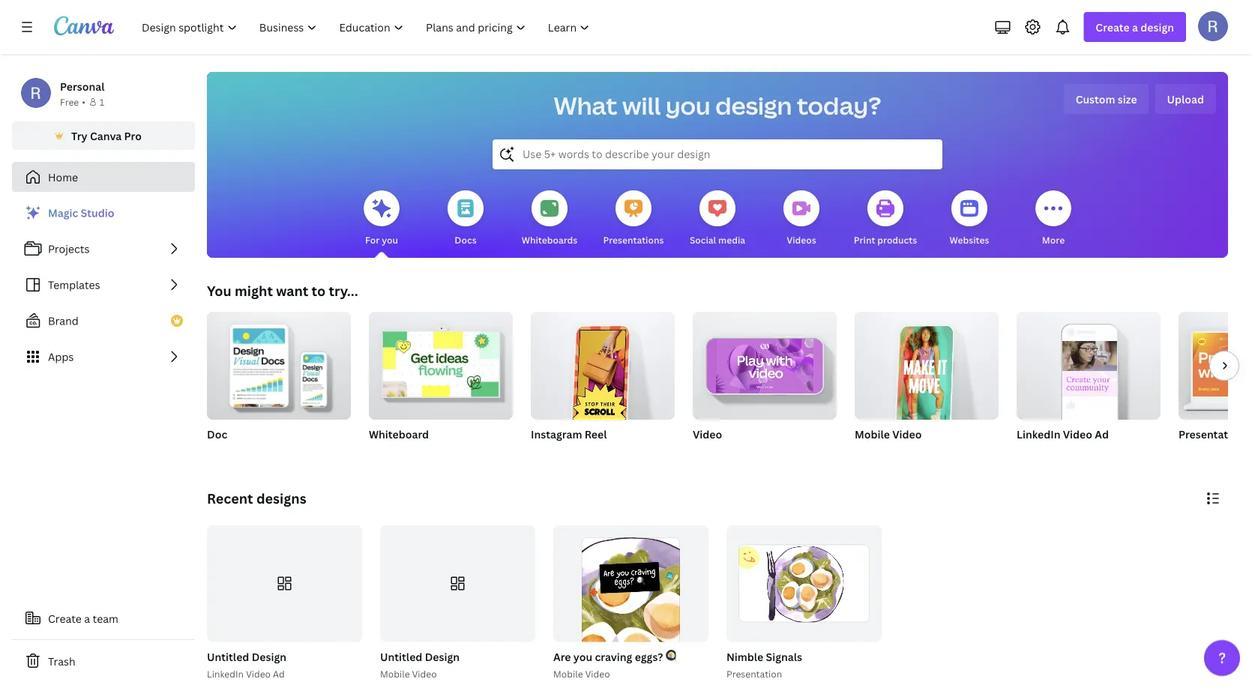 Task type: locate. For each thing, give the bounding box(es) containing it.
untitled inside untitled design linkedin video ad
[[207, 650, 249, 664]]

0 horizontal spatial design
[[252, 650, 286, 664]]

design
[[252, 650, 286, 664], [425, 650, 460, 664]]

None search field
[[493, 139, 943, 169]]

2 horizontal spatial mobile
[[855, 427, 890, 441]]

a for design
[[1132, 20, 1138, 34]]

are
[[553, 650, 571, 664]]

2 untitled design button from the left
[[380, 648, 460, 667]]

1 horizontal spatial design
[[425, 650, 460, 664]]

try canva pro
[[71, 129, 142, 143]]

2 horizontal spatial 1
[[847, 625, 851, 635]]

design inside untitled design linkedin video ad
[[252, 650, 286, 664]]

0 vertical spatial linkedin
[[1017, 427, 1061, 441]]

1 horizontal spatial create
[[1096, 20, 1130, 34]]

custom
[[1076, 92, 1115, 106]]

signals
[[766, 650, 802, 664]]

mobile video group
[[855, 306, 999, 460]]

today?
[[797, 89, 881, 122]]

1
[[100, 96, 104, 108], [674, 625, 678, 635], [847, 625, 851, 635]]

mobile
[[855, 427, 890, 441], [380, 668, 410, 680], [553, 668, 583, 680]]

create a design
[[1096, 20, 1174, 34]]

of left 2 on the bottom of page
[[854, 625, 865, 635]]

1 of from the left
[[680, 625, 691, 635]]

custom size
[[1076, 92, 1137, 106]]

0 vertical spatial create
[[1096, 20, 1130, 34]]

1 horizontal spatial mobile
[[553, 668, 583, 680]]

unlimited
[[369, 447, 411, 459]]

1 left 2 on the bottom of page
[[847, 625, 851, 635]]

you right the for
[[382, 234, 398, 246]]

1 design from the left
[[252, 650, 286, 664]]

1 vertical spatial you
[[382, 234, 398, 246]]

0 vertical spatial design
[[1141, 20, 1174, 34]]

try...
[[329, 282, 358, 300]]

presentation inside presentation (16:9) group
[[1179, 427, 1244, 441]]

2 of from the left
[[854, 625, 865, 635]]

0 horizontal spatial a
[[84, 611, 90, 626]]

0 horizontal spatial untitled design button
[[207, 648, 286, 667]]

videos
[[787, 234, 816, 246]]

products
[[877, 234, 917, 246]]

more button
[[1035, 180, 1071, 258]]

1 vertical spatial ad
[[273, 668, 285, 680]]

1 horizontal spatial linkedin
[[1017, 427, 1061, 441]]

0 vertical spatial ad
[[1095, 427, 1109, 441]]

group for presentation (1
[[1179, 312, 1252, 420]]

1 of 3
[[674, 625, 698, 635]]

group for video
[[693, 306, 837, 420]]

3
[[693, 625, 698, 635]]

you
[[666, 89, 711, 122], [382, 234, 398, 246], [573, 650, 592, 664]]

presentations button
[[603, 180, 664, 258]]

1 left 3
[[674, 625, 678, 635]]

video inside untitled design linkedin video ad
[[246, 668, 271, 680]]

linkedin inside group
[[1017, 427, 1061, 441]]

1 horizontal spatial you
[[573, 650, 592, 664]]

presentation (16:9) group
[[1179, 312, 1252, 460]]

1 horizontal spatial untitled design button
[[380, 648, 460, 667]]

want
[[276, 282, 308, 300]]

1 horizontal spatial of
[[854, 625, 865, 635]]

of
[[680, 625, 691, 635], [854, 625, 865, 635]]

will
[[622, 89, 661, 122]]

of left 3
[[680, 625, 691, 635]]

0 horizontal spatial create
[[48, 611, 82, 626]]

create a team button
[[12, 604, 195, 634]]

0 horizontal spatial you
[[382, 234, 398, 246]]

0 horizontal spatial of
[[680, 625, 691, 635]]

1 horizontal spatial untitled
[[380, 650, 422, 664]]

you
[[207, 282, 232, 300]]

a inside dropdown button
[[1132, 20, 1138, 34]]

create inside button
[[48, 611, 82, 626]]

what will you design today?
[[554, 89, 881, 122]]

1 horizontal spatial ad
[[1095, 427, 1109, 441]]

mobile inside group
[[855, 427, 890, 441]]

print products button
[[854, 180, 917, 258]]

video inside untitled design mobile video
[[412, 668, 437, 680]]

0 horizontal spatial design
[[715, 89, 792, 122]]

you inside are you craving eggs? 🍳 mobile video
[[573, 650, 592, 664]]

0 horizontal spatial presentation
[[727, 668, 782, 680]]

create for create a team
[[48, 611, 82, 626]]

social media button
[[690, 180, 745, 258]]

0 horizontal spatial linkedin
[[207, 668, 244, 680]]

1 right •
[[100, 96, 104, 108]]

free
[[60, 96, 79, 108]]

doc
[[207, 427, 227, 441]]

group
[[207, 306, 351, 420], [369, 306, 513, 420], [531, 306, 675, 429], [693, 306, 837, 420], [855, 306, 999, 429], [1017, 306, 1161, 420], [1179, 312, 1252, 420]]

2 vertical spatial you
[[573, 650, 592, 664]]

untitled inside untitled design mobile video
[[380, 650, 422, 664]]

1 vertical spatial create
[[48, 611, 82, 626]]

ad
[[1095, 427, 1109, 441], [273, 668, 285, 680]]

design left ruby anderson icon
[[1141, 20, 1174, 34]]

canva
[[90, 129, 122, 143]]

presentation left (1
[[1179, 427, 1244, 441]]

create inside dropdown button
[[1096, 20, 1130, 34]]

1 vertical spatial design
[[715, 89, 792, 122]]

0 vertical spatial presentation
[[1179, 427, 1244, 441]]

a inside button
[[84, 611, 90, 626]]

you inside button
[[382, 234, 398, 246]]

a up the size
[[1132, 20, 1138, 34]]

0 horizontal spatial ad
[[273, 668, 285, 680]]

0 horizontal spatial mobile
[[380, 668, 410, 680]]

1 vertical spatial a
[[84, 611, 90, 626]]

untitled
[[207, 650, 249, 664], [380, 650, 422, 664]]

2 horizontal spatial you
[[666, 89, 711, 122]]

a for team
[[84, 611, 90, 626]]

1 untitled from the left
[[207, 650, 249, 664]]

untitled design button
[[207, 648, 286, 667], [380, 648, 460, 667]]

to
[[312, 282, 326, 300]]

1 for 1 of 2
[[847, 625, 851, 635]]

1 horizontal spatial presentation
[[1179, 427, 1244, 441]]

brand link
[[12, 306, 195, 336]]

linkedin
[[1017, 427, 1061, 441], [207, 668, 244, 680]]

0 horizontal spatial untitled
[[207, 650, 249, 664]]

design up search search box
[[715, 89, 792, 122]]

reel
[[585, 427, 607, 441]]

1 for 1
[[100, 96, 104, 108]]

what
[[554, 89, 618, 122]]

🍳
[[666, 650, 676, 664]]

are you craving eggs? 🍳 button
[[553, 648, 676, 667]]

nimble
[[727, 650, 764, 664]]

create left team
[[48, 611, 82, 626]]

presentation down the nimble
[[727, 668, 782, 680]]

2 untitled from the left
[[380, 650, 422, 664]]

1 horizontal spatial a
[[1132, 20, 1138, 34]]

1 horizontal spatial design
[[1141, 20, 1174, 34]]

you right are
[[573, 650, 592, 664]]

1 of 2
[[847, 625, 872, 635]]

websites
[[950, 234, 989, 246]]

top level navigation element
[[132, 12, 602, 42]]

a
[[1132, 20, 1138, 34], [84, 611, 90, 626]]

list
[[12, 198, 195, 372]]

you for are
[[573, 650, 592, 664]]

Search search field
[[523, 140, 913, 169]]

instagram reel group
[[531, 306, 675, 460]]

1 vertical spatial presentation
[[727, 668, 782, 680]]

0 vertical spatial a
[[1132, 20, 1138, 34]]

create
[[1096, 20, 1130, 34], [48, 611, 82, 626]]

2 design from the left
[[425, 650, 460, 664]]

you right will
[[666, 89, 711, 122]]

group for linkedin video ad
[[1017, 306, 1161, 420]]

linkedin video ad group
[[1017, 306, 1161, 460]]

1 vertical spatial linkedin
[[207, 668, 244, 680]]

custom size button
[[1064, 84, 1149, 114]]

1 horizontal spatial 1
[[674, 625, 678, 635]]

0 vertical spatial you
[[666, 89, 711, 122]]

create up the custom size at the top right
[[1096, 20, 1130, 34]]

0 horizontal spatial 1
[[100, 96, 104, 108]]

a left team
[[84, 611, 90, 626]]

linkedin inside untitled design linkedin video ad
[[207, 668, 244, 680]]

video
[[693, 427, 722, 441], [893, 427, 922, 441], [1063, 427, 1092, 441], [246, 668, 271, 680], [412, 668, 437, 680], [585, 668, 610, 680]]

design inside untitled design mobile video
[[425, 650, 460, 664]]

1 untitled design button from the left
[[207, 648, 286, 667]]

•
[[82, 96, 85, 108]]



Task type: vqa. For each thing, say whether or not it's contained in the screenshot.
WWW.REALLYGREATSITE.COM
no



Task type: describe. For each thing, give the bounding box(es) containing it.
recent designs
[[207, 489, 306, 508]]

video inside are you craving eggs? 🍳 mobile video
[[585, 668, 610, 680]]

design for untitled design linkedin video ad
[[252, 650, 286, 664]]

presentation inside nimble signals presentation
[[727, 668, 782, 680]]

create a team
[[48, 611, 118, 626]]

might
[[235, 282, 273, 300]]

templates link
[[12, 270, 195, 300]]

videos button
[[784, 180, 820, 258]]

video group
[[693, 306, 837, 460]]

magic
[[48, 206, 78, 220]]

projects link
[[12, 234, 195, 264]]

studio
[[81, 206, 114, 220]]

mobile video
[[855, 427, 922, 441]]

whiteboards
[[522, 234, 578, 246]]

nimble signals presentation
[[727, 650, 802, 680]]

print
[[854, 234, 875, 246]]

try canva pro button
[[12, 121, 195, 150]]

upload
[[1167, 92, 1204, 106]]

eggs?
[[635, 650, 663, 664]]

list containing magic studio
[[12, 198, 195, 372]]

more
[[1042, 234, 1065, 246]]

print products
[[854, 234, 917, 246]]

ad inside group
[[1095, 427, 1109, 441]]

group for mobile video
[[855, 306, 999, 429]]

social
[[690, 234, 716, 246]]

apps
[[48, 350, 74, 364]]

docs button
[[448, 180, 484, 258]]

social media
[[690, 234, 745, 246]]

recent
[[207, 489, 253, 508]]

home
[[48, 170, 78, 184]]

for you button
[[364, 180, 400, 258]]

whiteboard group
[[369, 306, 513, 460]]

websites button
[[950, 180, 989, 258]]

free •
[[60, 96, 85, 108]]

ruby anderson image
[[1198, 11, 1228, 41]]

personal
[[60, 79, 105, 93]]

whiteboards button
[[522, 180, 578, 258]]

nimble signals button
[[727, 648, 802, 667]]

trash link
[[12, 646, 195, 676]]

you might want to try...
[[207, 282, 358, 300]]

untitled design button for untitled design mobile video
[[380, 648, 460, 667]]

magic studio link
[[12, 198, 195, 228]]

designs
[[256, 489, 306, 508]]

brand
[[48, 314, 79, 328]]

of for 3
[[680, 625, 691, 635]]

untitled for untitled design linkedin video ad
[[207, 650, 249, 664]]

of for 2
[[854, 625, 865, 635]]

you for for
[[382, 234, 398, 246]]

home link
[[12, 162, 195, 192]]

doc group
[[207, 306, 351, 460]]

presentation (1
[[1179, 427, 1252, 441]]

for
[[365, 234, 380, 246]]

untitled design button for untitled design linkedin video ad
[[207, 648, 286, 667]]

for you
[[365, 234, 398, 246]]

untitled design linkedin video ad
[[207, 650, 286, 680]]

instagram reel
[[531, 427, 607, 441]]

try
[[71, 129, 87, 143]]

mobile inside are you craving eggs? 🍳 mobile video
[[553, 668, 583, 680]]

apps link
[[12, 342, 195, 372]]

create for create a design
[[1096, 20, 1130, 34]]

projects
[[48, 242, 90, 256]]

pro
[[124, 129, 142, 143]]

1 for 1 of 3
[[674, 625, 678, 635]]

ad inside untitled design linkedin video ad
[[273, 668, 285, 680]]

(1
[[1247, 427, 1252, 441]]

design for untitled design mobile video
[[425, 650, 460, 664]]

untitled design mobile video
[[380, 650, 460, 680]]

magic studio
[[48, 206, 114, 220]]

whiteboard unlimited
[[369, 427, 429, 459]]

mobile inside untitled design mobile video
[[380, 668, 410, 680]]

untitled for untitled design mobile video
[[380, 650, 422, 664]]

instagram
[[531, 427, 582, 441]]

whiteboard
[[369, 427, 429, 441]]

docs
[[455, 234, 477, 246]]

presentations
[[603, 234, 664, 246]]

media
[[718, 234, 745, 246]]

upload button
[[1155, 84, 1216, 114]]

group for instagram reel
[[531, 306, 675, 429]]

2
[[867, 625, 872, 635]]

craving
[[595, 650, 632, 664]]

team
[[93, 611, 118, 626]]

design inside dropdown button
[[1141, 20, 1174, 34]]

linkedin video ad
[[1017, 427, 1109, 441]]

trash
[[48, 654, 75, 668]]

create a design button
[[1084, 12, 1186, 42]]

are you craving eggs? 🍳 mobile video
[[553, 650, 676, 680]]

templates
[[48, 278, 100, 292]]

size
[[1118, 92, 1137, 106]]



